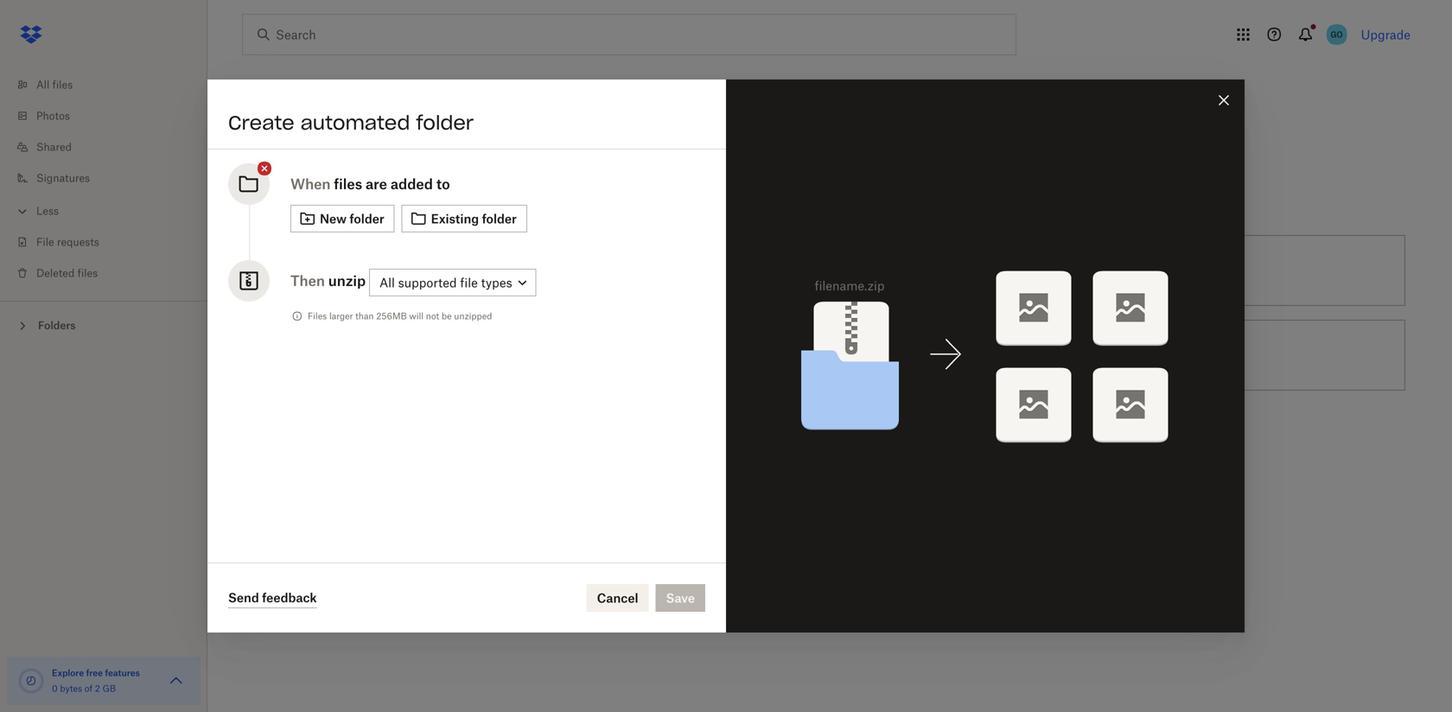 Task type: vqa. For each thing, say whether or not it's contained in the screenshot.
Share associated with Share files with anyone and control edit or view access.
no



Task type: locate. For each thing, give the bounding box(es) containing it.
features
[[105, 668, 140, 679]]

all
[[36, 78, 50, 91], [379, 275, 395, 290]]

file inside "popup button"
[[460, 275, 478, 290]]

signatures link
[[14, 163, 207, 194]]

then
[[290, 272, 325, 289]]

convert
[[1097, 263, 1143, 278]]

choose a file format to convert videos to button
[[628, 313, 1020, 398]]

choose left "format"
[[705, 348, 748, 363]]

a left category
[[359, 263, 365, 278]]

1 horizontal spatial folder
[[416, 111, 474, 135]]

2 horizontal spatial a
[[751, 348, 758, 363]]

files left by in the left top of the page
[[462, 263, 485, 278]]

folder right existing at the left of the page
[[482, 211, 517, 226]]

a left "format"
[[751, 348, 758, 363]]

photos
[[36, 109, 70, 122]]

added
[[391, 175, 433, 192]]

than
[[355, 311, 374, 322]]

files up filename.zip
[[842, 263, 865, 278]]

folder right new
[[350, 211, 384, 226]]

a right the set
[[728, 263, 734, 278]]

all files
[[36, 78, 73, 91]]

folder up "added"
[[416, 111, 474, 135]]

1 vertical spatial all
[[379, 275, 395, 290]]

format
[[782, 348, 820, 363]]

to
[[436, 175, 450, 192], [421, 263, 433, 278], [1173, 263, 1184, 278], [823, 348, 835, 363], [924, 348, 935, 363]]

add an automation main content
[[235, 124, 1452, 712]]

0 horizontal spatial all
[[36, 78, 50, 91]]

bytes
[[60, 683, 82, 694]]

1 vertical spatial file
[[761, 348, 779, 363]]

rule
[[737, 263, 760, 278]]

not
[[426, 311, 439, 322]]

gb
[[103, 683, 116, 694]]

2 horizontal spatial folder
[[482, 211, 517, 226]]

new
[[320, 211, 347, 226]]

less
[[36, 204, 59, 217]]

choose up larger
[[312, 263, 355, 278]]

file
[[460, 275, 478, 290], [761, 348, 779, 363]]

0 horizontal spatial choose
[[312, 263, 355, 278]]

automation
[[297, 194, 380, 212]]

convert files to pdfs button
[[1020, 228, 1413, 313]]

deleted
[[36, 267, 75, 280]]

a for rule
[[728, 263, 734, 278]]

choose
[[312, 263, 355, 278], [705, 348, 748, 363]]

by
[[489, 263, 502, 278]]

files
[[52, 78, 73, 91], [334, 175, 362, 192], [462, 263, 485, 278], [842, 263, 865, 278], [1146, 263, 1170, 278], [77, 267, 98, 280], [1134, 348, 1158, 363]]

1 vertical spatial choose
[[705, 348, 748, 363]]

choose for choose a file format to convert videos to
[[705, 348, 748, 363]]

to right "format"
[[823, 348, 835, 363]]

filename.zip
[[815, 278, 885, 293]]

explore free features 0 bytes of 2 gb
[[52, 668, 140, 694]]

0 vertical spatial all
[[36, 78, 50, 91]]

when
[[290, 175, 331, 192]]

existing folder
[[431, 211, 517, 226]]

to right videos
[[924, 348, 935, 363]]

files right unzip
[[1134, 348, 1158, 363]]

all for all supported file types
[[379, 275, 395, 290]]

all inside "popup button"
[[379, 275, 395, 290]]

files inside choose a category to sort files by button
[[462, 263, 485, 278]]

videos
[[884, 348, 921, 363]]

files are added to
[[334, 175, 450, 192]]

0 horizontal spatial file
[[460, 275, 478, 290]]

a inside button
[[728, 263, 734, 278]]

to right "added"
[[436, 175, 450, 192]]

files inside create automated folder dialog
[[334, 175, 362, 192]]

files right the deleted
[[77, 267, 98, 280]]

a
[[359, 263, 365, 278], [728, 263, 734, 278], [751, 348, 758, 363]]

files right convert
[[1146, 263, 1170, 278]]

file for supported
[[460, 275, 478, 290]]

create automated folder dialog
[[207, 80, 1245, 633]]

sort
[[436, 263, 458, 278]]

0 horizontal spatial a
[[359, 263, 365, 278]]

files inside the convert files to pdfs button
[[1146, 263, 1170, 278]]

add
[[242, 194, 270, 212]]

1 horizontal spatial a
[[728, 263, 734, 278]]

0 vertical spatial file
[[460, 275, 478, 290]]

to left sort
[[421, 263, 433, 278]]

folder inside button
[[482, 211, 517, 226]]

1 horizontal spatial file
[[761, 348, 779, 363]]

0 horizontal spatial folder
[[350, 211, 384, 226]]

existing folder button
[[402, 205, 527, 233]]

set a rule that renames files button
[[628, 228, 1020, 313]]

photos link
[[14, 100, 207, 131]]

to left pdfs
[[1173, 263, 1184, 278]]

all up photos
[[36, 78, 50, 91]]

dropbox image
[[14, 17, 48, 52]]

are
[[366, 175, 387, 192]]

folder inside button
[[350, 211, 384, 226]]

send feedback button
[[228, 588, 317, 609]]

convert
[[838, 348, 881, 363]]

deleted files
[[36, 267, 98, 280]]

new folder button
[[290, 205, 395, 233]]

file inside button
[[761, 348, 779, 363]]

choose a category to sort files by button
[[235, 228, 628, 313]]

file left "format"
[[761, 348, 779, 363]]

set a rule that renames files
[[705, 263, 865, 278]]

file
[[36, 236, 54, 249]]

0 vertical spatial choose
[[312, 263, 355, 278]]

supported
[[398, 275, 457, 290]]

file right sort
[[460, 275, 478, 290]]

files up the automation
[[334, 175, 362, 192]]

unzip files
[[1097, 348, 1158, 363]]

folder
[[416, 111, 474, 135], [350, 211, 384, 226], [482, 211, 517, 226]]

files up photos
[[52, 78, 73, 91]]

list
[[0, 59, 207, 301]]

renames
[[789, 263, 838, 278]]

all up 256mb
[[379, 275, 395, 290]]

1 horizontal spatial choose
[[705, 348, 748, 363]]

1 horizontal spatial all
[[379, 275, 395, 290]]

files inside 'unzip files' button
[[1134, 348, 1158, 363]]

folder for new folder
[[350, 211, 384, 226]]



Task type: describe. For each thing, give the bounding box(es) containing it.
create automated folder
[[228, 111, 474, 135]]

pdfs
[[1188, 263, 1218, 278]]

upgrade link
[[1361, 27, 1411, 42]]

all for all files
[[36, 78, 50, 91]]

send feedback
[[228, 590, 317, 605]]

unzip
[[328, 272, 366, 289]]

unzip files button
[[1020, 313, 1413, 398]]

then unzip
[[290, 272, 366, 289]]

a for category
[[359, 263, 365, 278]]

existing
[[431, 211, 479, 226]]

convert files to pdfs
[[1097, 263, 1218, 278]]

a for file
[[751, 348, 758, 363]]

file requests
[[36, 236, 99, 249]]

an
[[274, 194, 293, 212]]

files larger than 256mb will not be unzipped
[[308, 311, 492, 322]]

unzipped
[[454, 311, 492, 322]]

larger
[[329, 311, 353, 322]]

2
[[95, 683, 100, 694]]

to inside button
[[1173, 263, 1184, 278]]

shared link
[[14, 131, 207, 163]]

quota usage element
[[17, 667, 45, 695]]

all supported file types button
[[369, 269, 536, 296]]

choose for choose a category to sort files by
[[312, 263, 355, 278]]

explore
[[52, 668, 84, 679]]

256mb
[[376, 311, 407, 322]]

free
[[86, 668, 103, 679]]

new folder
[[320, 211, 384, 226]]

files
[[308, 311, 327, 322]]

list containing all files
[[0, 59, 207, 301]]

unzip
[[1097, 348, 1131, 363]]

to inside dialog
[[436, 175, 450, 192]]

folders button
[[0, 312, 207, 338]]

all files link
[[14, 69, 207, 100]]

requests
[[57, 236, 99, 249]]

create
[[228, 111, 294, 135]]

cancel
[[597, 591, 638, 605]]

files inside all files link
[[52, 78, 73, 91]]

upgrade
[[1361, 27, 1411, 42]]

cancel button
[[587, 584, 649, 612]]

shared
[[36, 140, 72, 153]]

category
[[369, 263, 418, 278]]

less image
[[14, 203, 31, 220]]

file requests link
[[14, 226, 207, 258]]

folders
[[38, 319, 76, 332]]

0
[[52, 683, 58, 694]]

deleted files link
[[14, 258, 207, 289]]

types
[[481, 275, 512, 290]]

choose a category to sort files by
[[312, 263, 502, 278]]

that
[[763, 263, 786, 278]]

of
[[85, 683, 93, 694]]

folder for existing folder
[[482, 211, 517, 226]]

add an automation
[[242, 194, 380, 212]]

all supported file types
[[379, 275, 512, 290]]

will
[[409, 311, 424, 322]]

set
[[705, 263, 724, 278]]

file for a
[[761, 348, 779, 363]]

feedback
[[262, 590, 317, 605]]

files inside deleted files link
[[77, 267, 98, 280]]

send
[[228, 590, 259, 605]]

signatures
[[36, 172, 90, 185]]

choose a file format to convert videos to
[[705, 348, 935, 363]]

be
[[442, 311, 452, 322]]

files inside set a rule that renames files button
[[842, 263, 865, 278]]

automated
[[300, 111, 410, 135]]



